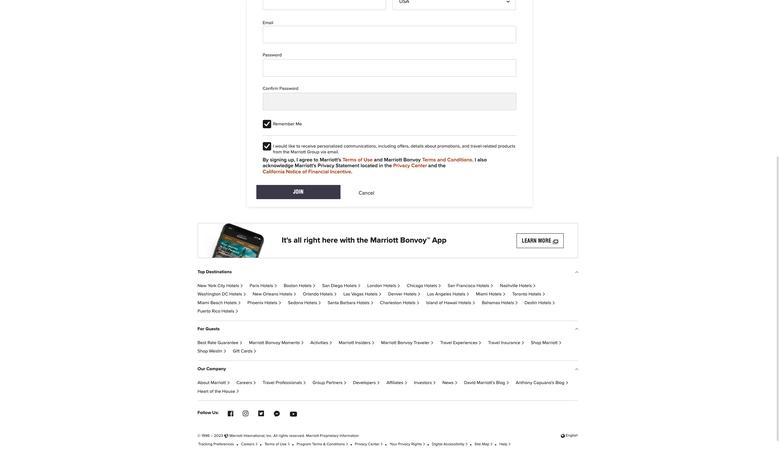 Task type: describe. For each thing, give the bounding box(es) containing it.
las
[[344, 293, 350, 297]]

news link
[[443, 381, 458, 386]]

password
[[263, 53, 282, 57]]

bonvoy down details
[[404, 157, 421, 163]]

arrow right image for affiliates
[[405, 382, 408, 385]]

david
[[465, 381, 476, 386]]

reserved.
[[289, 435, 305, 439]]

0 vertical spatial marriott's
[[320, 157, 341, 163]]

program terms & conditions link
[[297, 443, 349, 447]]

in
[[379, 163, 383, 169]]

via
[[321, 150, 326, 155]]

arrow right image for travel experiences
[[479, 342, 482, 345]]

marriott inside i would like to receive personalized communications, including offers, details about promotions, and travel-related products from the marriott group via email.
[[291, 150, 306, 155]]

denver
[[388, 293, 403, 297]]

the down the about marriott link
[[215, 390, 221, 394]]

and inside i would like to receive personalized communications, including offers, details about promotions, and travel-related products from the marriott group via email.
[[462, 144, 470, 149]]

join
[[293, 189, 304, 195]]

arrow right image for island of hawaii hotels
[[473, 302, 476, 305]]

guarantee
[[218, 341, 239, 346]]

bahamas hotels
[[482, 301, 514, 306]]

travel for travel professionals
[[263, 381, 275, 386]]

hotels up los
[[425, 284, 437, 289]]

sedona hotels
[[288, 301, 317, 306]]

our
[[198, 367, 205, 372]]

of for heart of the house
[[210, 390, 214, 394]]

. inside privacy center and the california notice of financial incentive .
[[351, 169, 353, 174]]

rights
[[279, 435, 288, 439]]

follow
[[198, 411, 211, 416]]

arrow right image for david marriott's blog
[[506, 382, 510, 385]]

privacy inside privacy center and the california notice of financial incentive .
[[394, 163, 410, 169]]

dc
[[222, 293, 228, 297]]

of inside privacy center and the california notice of financial incentive .
[[303, 169, 307, 174]]

. i also acknowledge marriott's privacy statement located in the
[[263, 157, 487, 169]]

of for terms of use
[[276, 443, 279, 447]]

arrow right image for activities
[[329, 342, 333, 345]]

related
[[483, 144, 497, 149]]

hotels right dc
[[229, 293, 242, 297]]

site
[[475, 443, 481, 447]]

0 vertical spatial careers
[[237, 381, 252, 386]]

hotels down london on the bottom
[[365, 293, 378, 297]]

of up privacy center and the california notice of financial incentive .
[[358, 157, 363, 163]]

partners
[[326, 381, 343, 386]]

0 vertical spatial conditions
[[448, 157, 473, 163]]

arrow right image for digital accessibility
[[466, 444, 468, 447]]

heart of the house link
[[198, 390, 239, 394]]

terms left &
[[312, 443, 322, 447]]

follow us:
[[198, 411, 219, 416]]

california notice of financial incentive link
[[263, 169, 351, 175]]

blog for david marriott's blog
[[497, 381, 506, 386]]

hotels up santa
[[320, 293, 333, 297]]

charleston hotels link
[[380, 301, 420, 306]]

terms up statement
[[343, 157, 357, 163]]

join button
[[256, 185, 341, 200]]

tracking
[[198, 443, 213, 447]]

6 dot image from the left
[[495, 444, 497, 446]]

arrow right image for new york city hotels
[[240, 285, 243, 288]]

1 vertical spatial to
[[314, 157, 319, 163]]

0 vertical spatial careers link
[[237, 381, 256, 386]]

washington dc hotels
[[198, 293, 242, 297]]

hotels up 'denver'
[[384, 284, 397, 289]]

chicago
[[407, 284, 423, 289]]

privacy inside the . i also acknowledge marriott's privacy statement located in the
[[318, 163, 335, 169]]

heart
[[198, 390, 209, 394]]

arrow right image for marriott bonvoy moments
[[301, 342, 304, 345]]

san diego hotels link
[[322, 284, 361, 289]]

bonvoy™
[[400, 237, 430, 245]]

1 horizontal spatial terms of use link
[[343, 157, 373, 163]]

paris hotels
[[250, 284, 273, 289]]

angeles
[[436, 293, 452, 297]]

hotels right destin
[[539, 301, 552, 306]]

london
[[368, 284, 383, 289]]

. inside the . i also acknowledge marriott's privacy statement located in the
[[473, 157, 474, 163]]

miami beach hotels link
[[198, 301, 241, 306]]

hotels down las vegas hotels link
[[357, 301, 370, 306]]

arrow right image for boston hotels
[[313, 285, 316, 288]]

arrow right image for destin hotels
[[553, 302, 556, 305]]

all
[[294, 237, 302, 245]]

toronto hotels
[[513, 293, 542, 297]]

tracking preferences link
[[198, 443, 234, 447]]

opens in a new browser window. image
[[553, 238, 559, 244]]

including
[[378, 144, 396, 149]]

arrow right image for denver hotels
[[418, 293, 421, 297]]

hotels up bahamas hotels
[[489, 293, 502, 297]]

center for privacy center and the california notice of financial incentive .
[[412, 163, 427, 169]]

arrow right image for group partners
[[344, 382, 347, 385]]

arrow right image for privacy center
[[381, 444, 383, 447]]

shop for shop marriott
[[531, 341, 542, 346]]

los angeles hotels link
[[427, 293, 470, 297]]

arrow right image for sedona hotels
[[318, 302, 321, 305]]

santa barbara hotels
[[328, 301, 370, 306]]

hotels up orlando
[[299, 284, 312, 289]]

new orleans hotels
[[253, 293, 293, 297]]

miami hotels
[[476, 293, 502, 297]]

1 horizontal spatial privacy center link
[[394, 163, 427, 169]]

arrow right image for marriott bonvoy traveler
[[431, 342, 434, 345]]

the right with
[[357, 237, 368, 245]]

center for privacy center
[[368, 443, 380, 447]]

0 horizontal spatial conditions
[[327, 443, 345, 447]]

hotels up orleans
[[261, 284, 273, 289]]

investors
[[414, 381, 432, 386]]

hotels down chicago
[[404, 293, 417, 297]]

miami beach hotels
[[198, 301, 237, 306]]

the inside the . i also acknowledge marriott's privacy statement located in the
[[385, 163, 392, 169]]

program terms & conditions
[[297, 443, 345, 447]]

hotels up "destin hotels"
[[529, 293, 542, 297]]

arrow right image for shop westin
[[223, 351, 227, 354]]

hotels down orlando
[[305, 301, 317, 306]]

hotels down toronto on the right bottom of page
[[502, 301, 514, 306]]

arrow up image for nashville hotels
[[575, 271, 578, 276]]

david marriott's blog
[[465, 381, 506, 386]]

hotels up "las"
[[344, 284, 357, 289]]

more
[[539, 238, 552, 244]]

site map
[[475, 443, 490, 447]]

dot image for digital
[[428, 444, 429, 446]]

beach
[[211, 301, 223, 306]]

sedona
[[288, 301, 303, 306]]

statement
[[336, 163, 360, 169]]

chicago hotels
[[407, 284, 437, 289]]

arrow right image for toronto hotels
[[543, 293, 546, 297]]

Required Field Zip/Postal code text field
[[263, 0, 386, 10]]

shop marriott link
[[531, 341, 562, 346]]

1 horizontal spatial i
[[297, 157, 298, 163]]

travel insurance
[[488, 341, 521, 346]]

for guests link
[[198, 322, 578, 337]]

terms down inc.
[[265, 443, 275, 447]]

bonvoy for marriott bonvoy traveler
[[398, 341, 413, 346]]

shop westin
[[198, 350, 222, 354]]

hotels up the miami hotels
[[477, 284, 490, 289]]

phoenix
[[248, 301, 264, 306]]

i inside the . i also acknowledge marriott's privacy statement located in the
[[475, 157, 476, 163]]

english link
[[561, 433, 578, 439]]

information
[[340, 435, 359, 439]]

mi globe image
[[224, 433, 229, 439]]

arrow right image for los angeles hotels
[[467, 293, 470, 297]]

california
[[263, 169, 285, 174]]

arrow right image for marriott insiders
[[372, 342, 375, 345]]

privacy right your
[[398, 443, 411, 447]]

1 vertical spatial careers
[[241, 443, 255, 447]]

0 horizontal spatial privacy center link
[[355, 443, 383, 447]]

email
[[263, 21, 273, 25]]

1 vertical spatial careers link
[[241, 443, 258, 447]]

hotels up toronto hotels
[[519, 284, 532, 289]]

blog for anthony capuano's blog
[[556, 381, 565, 386]]

app
[[432, 237, 447, 245]]

marriott's
[[477, 381, 495, 386]]

for guests
[[198, 327, 220, 332]]

incentive
[[330, 169, 351, 174]]

new for new orleans hotels
[[253, 293, 262, 297]]

hawaii
[[444, 301, 458, 306]]

puerto rico hotels
[[198, 309, 234, 314]]

dot image for site
[[470, 444, 472, 446]]

arrow right image for washington dc hotels
[[243, 293, 246, 297]]

developers
[[353, 381, 376, 386]]

password
[[280, 86, 299, 91]]

arrow right image for miami beach hotels
[[238, 302, 241, 305]]

marriott bonvoy™ app image
[[198, 224, 275, 258]]

dot image for your privacy rights
[[385, 444, 387, 446]]

i would like to receive personalized communications, including offers, details about promotions, and travel-related products from the marriott group via email.
[[273, 144, 516, 155]]

arrow right image for san francisco hotels
[[491, 285, 494, 288]]

by
[[263, 157, 269, 163]]

island
[[426, 301, 438, 306]]

like
[[289, 144, 295, 149]]



Task type: vqa. For each thing, say whether or not it's contained in the screenshot.
1's minus image
no



Task type: locate. For each thing, give the bounding box(es) containing it.
and inside privacy center and the california notice of financial incentive .
[[429, 163, 437, 169]]

arrow right image inside investors link
[[433, 382, 436, 385]]

arrow right image for about marriott
[[227, 382, 230, 385]]

arrow right image for careers
[[253, 382, 256, 385]]

arrow right image for chicago hotels
[[438, 285, 442, 288]]

arrow right image inside news link
[[455, 382, 458, 385]]

marriott bonvoy moments
[[249, 341, 300, 346]]

Password password field
[[263, 59, 517, 77]]

center
[[412, 163, 427, 169], [368, 443, 380, 447]]

arrow right image for program terms & conditions
[[346, 444, 349, 447]]

affiliates
[[387, 381, 404, 386]]

arrow right image down the chicago hotels
[[418, 293, 421, 297]]

help
[[500, 443, 508, 447]]

Email text field
[[263, 26, 517, 43]]

arrow right image for developers
[[377, 382, 380, 385]]

of right notice
[[303, 169, 307, 174]]

affiliates link
[[387, 381, 408, 386]]

arrow right image right "shop marriott"
[[559, 342, 562, 345]]

0 horizontal spatial dot image
[[237, 444, 238, 446]]

and down promotions,
[[438, 157, 446, 163]]

arrow right image for san diego hotels
[[358, 285, 361, 288]]

2 arrow up image from the top
[[575, 328, 578, 333]]

arrow right image right experiences
[[479, 342, 482, 345]]

miami up puerto
[[198, 301, 209, 306]]

arrow right image for terms of use
[[288, 444, 290, 447]]

top destinations link
[[198, 265, 578, 280]]

signing
[[270, 157, 287, 163]]

arrow right image inside charleston hotels link
[[417, 302, 420, 305]]

and
[[462, 144, 470, 149], [374, 157, 383, 163], [438, 157, 446, 163], [429, 163, 437, 169]]

new for new york city hotels
[[198, 284, 207, 289]]

1 vertical spatial new
[[253, 293, 262, 297]]

1 vertical spatial .
[[351, 169, 353, 174]]

up,
[[288, 157, 295, 163]]

dot image right preferences
[[237, 444, 238, 446]]

san francisco hotels link
[[448, 284, 494, 289]]

located
[[361, 163, 378, 169]]

arrow right image down the international,
[[255, 444, 258, 447]]

remember
[[273, 122, 295, 126]]

arrow right image for help
[[509, 444, 511, 447]]

arrow right image for your privacy rights
[[423, 444, 426, 447]]

marriott's inside the . i also acknowledge marriott's privacy statement located in the
[[295, 163, 317, 169]]

4 dot image from the left
[[428, 444, 429, 446]]

arrow right image inside san francisco hotels link
[[491, 285, 494, 288]]

arrow up image
[[575, 368, 578, 373]]

1 horizontal spatial new
[[253, 293, 262, 297]]

arrow right image inside heart of the house link
[[236, 391, 239, 394]]

2 horizontal spatial i
[[475, 157, 476, 163]]

arrow right image left travel professionals on the bottom left
[[253, 382, 256, 385]]

travel
[[440, 341, 452, 346], [488, 341, 500, 346], [263, 381, 275, 386]]

dot image
[[260, 444, 262, 446], [292, 444, 294, 446], [351, 444, 352, 446], [428, 444, 429, 446], [470, 444, 472, 446], [495, 444, 497, 446]]

arrow right image down 'san francisco hotels'
[[467, 293, 470, 297]]

arrow right image inside developers link
[[377, 382, 380, 385]]

conditions
[[448, 157, 473, 163], [327, 443, 345, 447]]

dot image left digital
[[428, 444, 429, 446]]

globe image
[[561, 434, 565, 438]]

0 horizontal spatial marriott's
[[295, 163, 317, 169]]

shop right insurance
[[531, 341, 542, 346]]

agree
[[299, 157, 313, 163]]

arrow right image inside marriott insiders link
[[372, 342, 375, 345]]

marriott international, inc. all rights reserved. marriott proprietary information
[[230, 435, 359, 439]]

travel left professionals
[[263, 381, 275, 386]]

arrow right image inside san diego hotels link
[[358, 285, 361, 288]]

arrow right image for puerto rico hotels
[[235, 310, 239, 314]]

proprietary
[[320, 435, 339, 439]]

arrow right image right insiders
[[372, 342, 375, 345]]

arrow right image up the angeles
[[438, 285, 442, 288]]

i inside i would like to receive personalized communications, including offers, details about promotions, and travel-related products from the marriott group via email.
[[273, 144, 274, 149]]

arrow right image right professionals
[[303, 382, 306, 385]]

© 1996 – 2023
[[198, 435, 224, 439]]

arrow right image for new orleans hotels
[[293, 293, 297, 297]]

arrow right image inside london hotels link
[[397, 285, 401, 288]]

0 horizontal spatial blog
[[497, 381, 506, 386]]

gift
[[233, 350, 240, 354]]

here
[[322, 237, 338, 245]]

0 vertical spatial new
[[198, 284, 207, 289]]

travel for travel experiences
[[440, 341, 452, 346]]

1 blog from the left
[[497, 381, 506, 386]]

arrow right image up gift cards
[[240, 342, 243, 345]]

0 vertical spatial use
[[364, 157, 373, 163]]

arrow right image inside los angeles hotels link
[[467, 293, 470, 297]]

arrow right image inside santa barbara hotels link
[[371, 302, 374, 305]]

denver hotels
[[388, 293, 417, 297]]

arrow right image inside the "travel insurance" link
[[522, 342, 525, 345]]

paris hotels link
[[250, 284, 277, 289]]

phoenix hotels link
[[248, 301, 282, 306]]

arrow up image
[[575, 271, 578, 276], [575, 328, 578, 333]]

puerto rico hotels link
[[198, 309, 239, 314]]

vegas
[[352, 293, 364, 297]]

arrow right image left phoenix
[[238, 302, 241, 305]]

0 vertical spatial center
[[412, 163, 427, 169]]

careers up heart of the house link
[[237, 381, 252, 386]]

remember me
[[273, 122, 302, 126]]

arrow right image right help
[[509, 444, 511, 447]]

dot image for privacy
[[351, 444, 352, 446]]

dot image for program
[[292, 444, 294, 446]]

best rate guarantee
[[198, 341, 239, 346]]

1 vertical spatial privacy center link
[[355, 443, 383, 447]]

arrow right image for travel professionals
[[303, 382, 306, 385]]

2 blog from the left
[[556, 381, 565, 386]]

the right in
[[385, 163, 392, 169]]

travel for travel insurance
[[488, 341, 500, 346]]

dot image down marriott international, inc. all rights reserved. marriott proprietary information
[[292, 444, 294, 446]]

shop for shop westin
[[198, 350, 208, 354]]

arrow right image for nashville hotels
[[533, 285, 536, 288]]

new left york
[[198, 284, 207, 289]]

0 horizontal spatial i
[[273, 144, 274, 149]]

1 horizontal spatial use
[[364, 157, 373, 163]]

center left your
[[368, 443, 380, 447]]

dot image left help
[[495, 444, 497, 446]]

1 arrow up image from the top
[[575, 271, 578, 276]]

arrow right image up las vegas hotels
[[358, 285, 361, 288]]

0 horizontal spatial new
[[198, 284, 207, 289]]

arrow right image inside help link
[[509, 444, 511, 447]]

arrow right image for charleston hotels
[[417, 302, 420, 305]]

arrow right image for santa barbara hotels
[[371, 302, 374, 305]]

arrow right image for news
[[455, 382, 458, 385]]

to right like
[[297, 144, 300, 149]]

map
[[482, 443, 490, 447]]

arrow right image for careers
[[255, 444, 258, 447]]

0 horizontal spatial shop
[[198, 350, 208, 354]]

arrow right image left island
[[417, 302, 420, 305]]

hotels right city
[[226, 284, 239, 289]]

cards
[[241, 350, 253, 354]]

top
[[198, 270, 205, 275]]

miami up bahamas
[[476, 293, 488, 297]]

arrow right image for paris hotels
[[274, 285, 277, 288]]

your privacy rights
[[390, 443, 422, 447]]

0 horizontal spatial use
[[280, 443, 287, 447]]

arrow right image up miami hotels link
[[491, 285, 494, 288]]

arrow right image inside 'puerto rico hotels' link
[[235, 310, 239, 314]]

2 horizontal spatial travel
[[488, 341, 500, 346]]

of for island of hawaii hotels
[[439, 301, 443, 306]]

orleans
[[263, 293, 279, 297]]

1 vertical spatial arrow up image
[[575, 328, 578, 333]]

arrow right image inside marriott bonvoy moments link
[[301, 342, 304, 345]]

0 vertical spatial miami
[[476, 293, 488, 297]]

arrow right image inside the shop westin link
[[223, 351, 227, 354]]

arrow right image up orlando
[[313, 285, 316, 288]]

0 vertical spatial .
[[473, 157, 474, 163]]

arrow right image inside marriott bonvoy traveler link
[[431, 342, 434, 345]]

nashville
[[500, 284, 518, 289]]

about marriott
[[198, 381, 226, 386]]

1 vertical spatial conditions
[[327, 443, 345, 447]]

careers
[[237, 381, 252, 386], [241, 443, 255, 447]]

arrow right image for miami hotels
[[503, 293, 506, 297]]

arrow right image inside sedona hotels link
[[318, 302, 321, 305]]

2 dot image from the left
[[292, 444, 294, 446]]

1 horizontal spatial to
[[314, 157, 319, 163]]

arrow right image inside the about marriott link
[[227, 382, 230, 385]]

dot image
[[237, 444, 238, 446], [385, 444, 387, 446]]

your privacy rights link
[[390, 443, 426, 447]]

bonvoy left traveler
[[398, 341, 413, 346]]

nashville hotels link
[[500, 284, 536, 289]]

privacy center link
[[394, 163, 427, 169], [355, 443, 383, 447]]

arrow right image
[[240, 285, 243, 288], [274, 285, 277, 288], [313, 285, 316, 288], [358, 285, 361, 288], [491, 285, 494, 288], [533, 285, 536, 288], [243, 293, 246, 297], [379, 293, 382, 297], [418, 293, 421, 297], [467, 293, 470, 297], [503, 293, 506, 297], [543, 293, 546, 297], [238, 302, 241, 305], [371, 302, 374, 305], [417, 302, 420, 305], [515, 302, 518, 305], [372, 342, 375, 345], [431, 342, 434, 345], [479, 342, 482, 345], [559, 342, 562, 345], [254, 351, 257, 354], [253, 382, 256, 385], [303, 382, 306, 385], [405, 382, 408, 385], [566, 382, 569, 385], [288, 444, 290, 447], [423, 444, 426, 447], [491, 444, 493, 447]]

Confirm password password field
[[263, 93, 517, 110]]

use up located
[[364, 157, 373, 163]]

about marriott link
[[198, 381, 230, 386]]

orlando hotels
[[303, 293, 333, 297]]

of down all
[[276, 443, 279, 447]]

arrow right image inside chicago hotels link
[[438, 285, 442, 288]]

use down rights
[[280, 443, 287, 447]]

the inside i would like to receive personalized communications, including offers, details about promotions, and travel-related products from the marriott group via email.
[[283, 150, 290, 155]]

arrow right image for travel insurance
[[522, 342, 525, 345]]

conditions down promotions,
[[448, 157, 473, 163]]

1 horizontal spatial miami
[[476, 293, 488, 297]]

arrow right image inside destin hotels link
[[553, 302, 556, 305]]

i up from
[[273, 144, 274, 149]]

preferences
[[214, 443, 234, 447]]

1 horizontal spatial center
[[412, 163, 427, 169]]

to inside i would like to receive personalized communications, including offers, details about promotions, and travel-related products from the marriott group via email.
[[297, 144, 300, 149]]

arrow right image inside travel professionals link
[[303, 382, 306, 385]]

arrow right image inside 'new orleans hotels' link
[[293, 293, 297, 297]]

travel left experiences
[[440, 341, 452, 346]]

arrow right image down las vegas hotels link
[[371, 302, 374, 305]]

shop down best
[[198, 350, 208, 354]]

1 horizontal spatial conditions
[[448, 157, 473, 163]]

denver hotels link
[[388, 293, 421, 297]]

careers down the international,
[[241, 443, 255, 447]]

arrow right image up toronto hotels link
[[533, 285, 536, 288]]

arrow right image right the activities
[[329, 342, 333, 345]]

arrow right image inside program terms & conditions link
[[346, 444, 349, 447]]

1 horizontal spatial travel
[[440, 341, 452, 346]]

london hotels
[[368, 284, 397, 289]]

gift cards link
[[233, 350, 257, 354]]

san for san francisco hotels
[[448, 284, 456, 289]]

professionals
[[276, 381, 302, 386]]

cancel
[[359, 191, 375, 196]]

0 vertical spatial to
[[297, 144, 300, 149]]

arrow right image inside best rate guarantee link
[[240, 342, 243, 345]]

arrow right image right moments
[[301, 342, 304, 345]]

arrow right image
[[397, 285, 401, 288], [438, 285, 442, 288], [293, 293, 297, 297], [334, 293, 337, 297], [278, 302, 282, 305], [318, 302, 321, 305], [473, 302, 476, 305], [553, 302, 556, 305], [235, 310, 239, 314], [240, 342, 243, 345], [301, 342, 304, 345], [329, 342, 333, 345], [522, 342, 525, 345], [223, 351, 227, 354], [227, 382, 230, 385], [344, 382, 347, 385], [377, 382, 380, 385], [433, 382, 436, 385], [455, 382, 458, 385], [506, 382, 510, 385], [236, 391, 239, 394], [255, 444, 258, 447], [346, 444, 349, 447], [381, 444, 383, 447], [466, 444, 468, 447], [509, 444, 511, 447]]

new orleans hotels link
[[253, 293, 297, 297]]

privacy down information
[[355, 443, 367, 447]]

arrow right image inside nashville hotels link
[[533, 285, 536, 288]]

2 san from the left
[[448, 284, 456, 289]]

privacy center link down offers,
[[394, 163, 427, 169]]

us:
[[212, 411, 219, 416]]

english
[[566, 434, 578, 438]]

marriott bonvoy moments link
[[249, 341, 304, 346]]

arrow right image right dc
[[243, 293, 246, 297]]

1 dot image from the left
[[260, 444, 262, 446]]

1 vertical spatial center
[[368, 443, 380, 447]]

i right up,
[[297, 157, 298, 163]]

offers,
[[398, 144, 410, 149]]

1 horizontal spatial marriott's
[[320, 157, 341, 163]]

las vegas hotels
[[344, 293, 378, 297]]

0 horizontal spatial terms of use link
[[265, 443, 290, 447]]

arrow right image inside denver hotels link
[[418, 293, 421, 297]]

arrow right image for heart of the house
[[236, 391, 239, 394]]

arrow right image right the developers
[[377, 382, 380, 385]]

center down details
[[412, 163, 427, 169]]

group down receive
[[307, 150, 320, 155]]

privacy down i would like to receive personalized communications, including offers, details about promotions, and travel-related products from the marriott group via email.
[[394, 163, 410, 169]]

1 horizontal spatial dot image
[[385, 444, 387, 446]]

0 vertical spatial terms of use link
[[343, 157, 373, 163]]

blog right the capuano's
[[556, 381, 565, 386]]

insiders
[[355, 341, 371, 346]]

arrow right image inside miami hotels link
[[503, 293, 506, 297]]

bonvoy for marriott bonvoy moments
[[266, 341, 281, 346]]

your
[[390, 443, 397, 447]]

1 vertical spatial miami
[[198, 301, 209, 306]]

1 vertical spatial shop
[[198, 350, 208, 354]]

arrow right image inside the digital accessibility "link"
[[466, 444, 468, 447]]

hotels down boston
[[280, 293, 293, 297]]

arrow right image for bahamas hotels
[[515, 302, 518, 305]]

arrow right image inside bahamas hotels link
[[515, 302, 518, 305]]

1 san from the left
[[322, 284, 330, 289]]

arrow right image for london hotels
[[397, 285, 401, 288]]

arrow right image up sedona
[[293, 293, 297, 297]]

0 horizontal spatial travel
[[263, 381, 275, 386]]

arrow right image up destin hotels link
[[543, 293, 546, 297]]

arrow right image down marriott international, inc. all rights reserved. marriott proprietary information
[[288, 444, 290, 447]]

dot image for careers
[[237, 444, 238, 446]]

arrow right image for site map
[[491, 444, 493, 447]]

dot image down information
[[351, 444, 352, 446]]

marriott insiders link
[[339, 341, 375, 346]]

2 dot image from the left
[[385, 444, 387, 446]]

0 vertical spatial privacy center link
[[394, 163, 427, 169]]

arrow right image inside activities link
[[329, 342, 333, 345]]

by signing up, i agree to marriott's terms of use and marriott bonvoy terms and conditions
[[263, 157, 473, 163]]

miami for miami hotels
[[476, 293, 488, 297]]

arrow right image inside washington dc hotels link
[[243, 293, 246, 297]]

arrow right image for gift cards
[[254, 351, 257, 354]]

hotels right hawaii
[[459, 301, 472, 306]]

arrow right image inside shop marriott link
[[559, 342, 562, 345]]

bahamas
[[482, 301, 500, 306]]

0 vertical spatial group
[[307, 150, 320, 155]]

dot image down the international,
[[260, 444, 262, 446]]

promotions,
[[438, 144, 461, 149]]

hotels down orleans
[[265, 301, 278, 306]]

terms
[[343, 157, 357, 163], [422, 157, 436, 163], [265, 443, 275, 447], [312, 443, 322, 447]]

arrow right image inside site map 'link'
[[491, 444, 493, 447]]

travel experiences
[[440, 341, 478, 346]]

arrow right image for anthony capuano's blog
[[566, 382, 569, 385]]

terms down about
[[422, 157, 436, 163]]

hotels down dc
[[224, 301, 237, 306]]

0 vertical spatial arrow up image
[[575, 271, 578, 276]]

privacy center link down information
[[355, 443, 383, 447]]

3 dot image from the left
[[351, 444, 352, 446]]

dot image left "site"
[[470, 444, 472, 446]]

0 horizontal spatial san
[[322, 284, 330, 289]]

1 horizontal spatial .
[[473, 157, 474, 163]]

washington dc hotels link
[[198, 293, 246, 297]]

arrow right image inside gift cards link
[[254, 351, 257, 354]]

insurance
[[501, 341, 521, 346]]

notice
[[286, 169, 301, 174]]

learn
[[522, 238, 537, 244]]

arrow up image inside the top destinations link
[[575, 271, 578, 276]]

digital accessibility link
[[432, 443, 468, 447]]

0 horizontal spatial to
[[297, 144, 300, 149]]

. left also
[[473, 157, 474, 163]]

arrow right image inside miami beach hotels link
[[238, 302, 241, 305]]

arrow right image inside paris hotels link
[[274, 285, 277, 288]]

anthony
[[516, 381, 533, 386]]

5 dot image from the left
[[470, 444, 472, 446]]

dot image for terms
[[260, 444, 262, 446]]

1 vertical spatial use
[[280, 443, 287, 447]]

arrow right image right traveler
[[431, 342, 434, 345]]

marriott's down the agree
[[295, 163, 317, 169]]

hotels down denver hotels link
[[403, 301, 416, 306]]

charleston hotels
[[380, 301, 416, 306]]

arrow up image for shop marriott
[[575, 328, 578, 333]]

center inside privacy center and the california notice of financial incentive .
[[412, 163, 427, 169]]

1 horizontal spatial san
[[448, 284, 456, 289]]

miami for miami beach hotels
[[198, 301, 209, 306]]

travel professionals
[[263, 381, 302, 386]]

help link
[[500, 443, 511, 447]]

arrow right image inside the affiliates link
[[405, 382, 408, 385]]

1 dot image from the left
[[237, 444, 238, 446]]

arrow right image right cards
[[254, 351, 257, 354]]

1 horizontal spatial blog
[[556, 381, 565, 386]]

arrow right image up bahamas hotels link at the right bottom of page
[[503, 293, 506, 297]]

arrow right image inside group partners link
[[344, 382, 347, 385]]

arrow right image inside las vegas hotels link
[[379, 293, 382, 297]]

arrow right image inside boston hotels link
[[313, 285, 316, 288]]

san diego hotels
[[322, 284, 357, 289]]

arrow right image for shop marriott
[[559, 342, 562, 345]]

arrow right image inside david marriott's blog link
[[506, 382, 510, 385]]

arrow right image for investors
[[433, 382, 436, 385]]

arrow right image inside phoenix hotels link
[[278, 302, 282, 305]]

arrow right image inside island of hawaii hotels link
[[473, 302, 476, 305]]

arrow right image down orlando hotels link
[[318, 302, 321, 305]]

for
[[198, 327, 204, 332]]

arrow right image inside orlando hotels link
[[334, 293, 337, 297]]

1 vertical spatial marriott's
[[295, 163, 317, 169]]

arrow right image left "paris"
[[240, 285, 243, 288]]

arrow right image left bahamas
[[473, 302, 476, 305]]

shop
[[531, 341, 542, 346], [198, 350, 208, 354]]

1 vertical spatial terms of use link
[[265, 443, 290, 447]]

0 vertical spatial shop
[[531, 341, 542, 346]]

group inside i would like to receive personalized communications, including offers, details about promotions, and travel-related products from the marriott group via email.
[[307, 150, 320, 155]]

0 horizontal spatial center
[[368, 443, 380, 447]]

arrow right image for orlando hotels
[[334, 293, 337, 297]]

1 vertical spatial group
[[313, 381, 325, 386]]

arrow right image down miami beach hotels link on the bottom of page
[[235, 310, 239, 314]]

0 horizontal spatial miami
[[198, 301, 209, 306]]

and up in
[[374, 157, 383, 163]]

arrow right image for phoenix hotels
[[278, 302, 282, 305]]

boston
[[284, 284, 298, 289]]

arrow right image inside anthony capuano's blog link
[[566, 382, 569, 385]]

travel professionals link
[[263, 381, 306, 386]]

privacy up financial
[[318, 163, 335, 169]]

phoenix hotels
[[248, 301, 278, 306]]

i left also
[[475, 157, 476, 163]]

arrow right image for las vegas hotels
[[379, 293, 382, 297]]

san for san diego hotels
[[322, 284, 330, 289]]

arrow right image inside toronto hotels link
[[543, 293, 546, 297]]

1 horizontal spatial shop
[[531, 341, 542, 346]]

hotels right rico
[[222, 309, 234, 314]]

arrow right image for best rate guarantee
[[240, 342, 243, 345]]

sedona hotels link
[[288, 301, 321, 306]]

to
[[297, 144, 300, 149], [314, 157, 319, 163]]

arrow right image down toronto on the right bottom of page
[[515, 302, 518, 305]]

the inside privacy center and the california notice of financial incentive .
[[439, 163, 446, 169]]

acknowledge
[[263, 163, 294, 169]]

arrow right image up santa
[[334, 293, 337, 297]]

arrow right image inside new york city hotels link
[[240, 285, 243, 288]]

careers link down the international,
[[241, 443, 258, 447]]

arrow up image inside for guests 'link'
[[575, 328, 578, 333]]

miami hotels link
[[476, 293, 506, 297]]

financial
[[308, 169, 329, 174]]

arrow right image down 'new orleans hotels' link
[[278, 302, 282, 305]]

diego
[[331, 284, 343, 289]]

the down terms and conditions link
[[439, 163, 446, 169]]

tracking preferences
[[198, 443, 234, 447]]

washington
[[198, 293, 221, 297]]

rate
[[208, 341, 217, 346]]

arrow right image inside your privacy rights link
[[423, 444, 426, 447]]

arrow right image inside travel experiences link
[[479, 342, 482, 345]]

0 horizontal spatial .
[[351, 169, 353, 174]]

arrow right image left anthony
[[506, 382, 510, 385]]

hotels down francisco
[[453, 293, 466, 297]]



